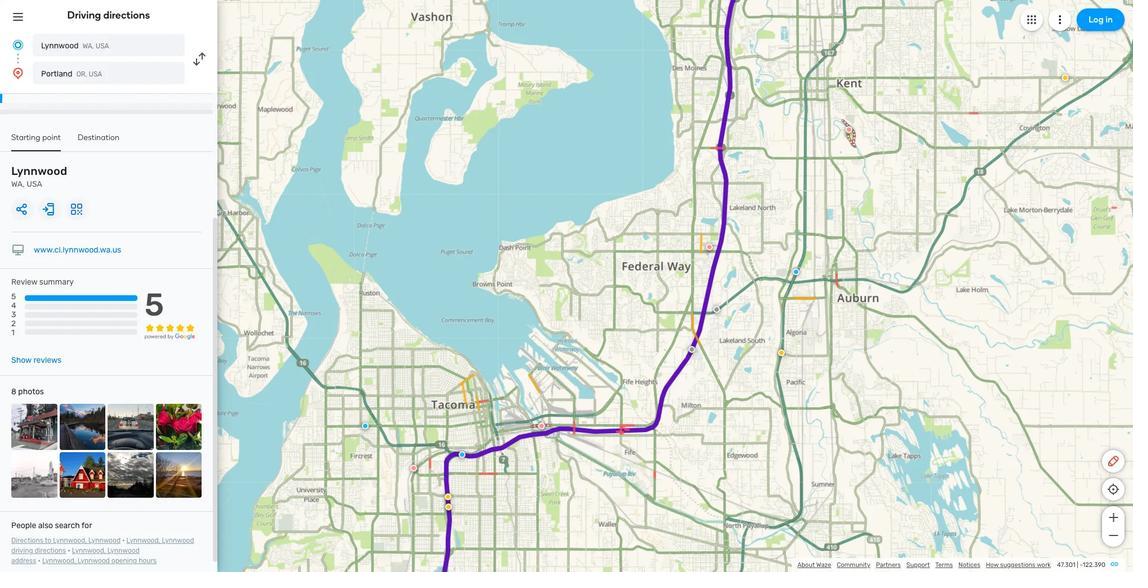 Task type: describe. For each thing, give the bounding box(es) containing it.
directions to lynnwood, lynnwood link
[[11, 538, 121, 545]]

0 vertical spatial lynnwood wa, usa
[[41, 41, 109, 51]]

road closed image
[[706, 244, 713, 251]]

driving directions
[[67, 9, 150, 21]]

community link
[[837, 562, 871, 570]]

0 horizontal spatial road closed image
[[410, 466, 417, 472]]

1 vertical spatial hazard image
[[445, 504, 452, 511]]

current location image
[[11, 38, 25, 52]]

to
[[45, 538, 51, 545]]

show reviews
[[11, 356, 61, 366]]

destination
[[78, 133, 120, 143]]

-
[[1080, 562, 1083, 570]]

image 2 of lynnwood, lynnwood image
[[59, 405, 105, 450]]

2
[[11, 320, 16, 329]]

address
[[11, 558, 36, 566]]

www.ci.lynnwood.wa.us
[[34, 246, 121, 255]]

support link
[[907, 562, 930, 570]]

miles
[[50, 86, 71, 94]]

partners
[[876, 562, 901, 570]]

image 6 of lynnwood, lynnwood image
[[59, 453, 105, 499]]

image 4 of lynnwood, lynnwood image
[[156, 405, 202, 450]]

lynnwood, lynnwood driving directions
[[11, 538, 194, 556]]

image 7 of lynnwood, lynnwood image
[[108, 453, 154, 499]]

lynnwood inside lynnwood, lynnwood driving directions
[[162, 538, 194, 545]]

lynnwood, lynnwood opening hours link
[[42, 558, 157, 566]]

driving
[[11, 548, 33, 556]]

8 photos
[[11, 388, 44, 397]]

2 horizontal spatial road closed image
[[846, 126, 853, 133]]

also
[[38, 522, 53, 531]]

starting
[[11, 133, 40, 143]]

47.301 | -122.390
[[1057, 562, 1106, 570]]

summary
[[39, 278, 74, 287]]

0 vertical spatial accident image
[[714, 307, 720, 313]]

122.390
[[1083, 562, 1106, 570]]

4
[[11, 302, 16, 311]]

0 vertical spatial usa
[[96, 42, 109, 50]]

lynnwood, for lynnwood, lynnwood driving directions
[[127, 538, 160, 545]]

lynnwood, lynnwood opening hours
[[42, 558, 157, 566]]

lynnwood, for lynnwood, lynnwood opening hours
[[42, 558, 76, 566]]

www.ci.lynnwood.wa.us link
[[34, 246, 121, 255]]

pencil image
[[1107, 455, 1121, 469]]

driving
[[67, 9, 101, 21]]

show
[[11, 356, 32, 366]]

reviews
[[33, 356, 61, 366]]

partners link
[[876, 562, 901, 570]]

computer image
[[11, 244, 25, 257]]

search
[[55, 522, 80, 531]]

people also search for
[[11, 522, 92, 531]]

1 vertical spatial lynnwood wa, usa
[[11, 165, 67, 189]]

how
[[986, 562, 999, 570]]

notices
[[959, 562, 981, 570]]

image 3 of lynnwood, lynnwood image
[[108, 405, 154, 450]]

image 5 of lynnwood, lynnwood image
[[11, 453, 57, 499]]

zoom in image
[[1107, 512, 1121, 525]]

portland
[[41, 69, 72, 79]]

0 horizontal spatial wa,
[[11, 180, 25, 189]]

review
[[11, 278, 37, 287]]

190.1 miles
[[32, 86, 71, 94]]

0 vertical spatial hazard image
[[1062, 75, 1069, 81]]

starting point
[[11, 133, 61, 143]]



Task type: vqa. For each thing, say whether or not it's contained in the screenshot.
wa,
yes



Task type: locate. For each thing, give the bounding box(es) containing it.
lynnwood, inside lynnwood, lynnwood driving directions
[[127, 538, 160, 545]]

usa down starting point button on the top
[[27, 180, 42, 189]]

how suggestions work link
[[986, 562, 1051, 570]]

directions to lynnwood, lynnwood
[[11, 538, 121, 545]]

waze
[[817, 562, 831, 570]]

1 vertical spatial usa
[[89, 70, 102, 78]]

point
[[42, 133, 61, 143]]

lynnwood, lynnwood address
[[11, 548, 140, 566]]

lynnwood, up hours at left bottom
[[127, 538, 160, 545]]

opening
[[111, 558, 137, 566]]

1 horizontal spatial hazard image
[[1062, 75, 1069, 81]]

lynnwood wa, usa
[[41, 41, 109, 51], [11, 165, 67, 189]]

1 horizontal spatial police image
[[793, 269, 800, 276]]

hazard image
[[1062, 75, 1069, 81], [778, 350, 785, 357]]

portland or, usa
[[41, 69, 102, 79]]

lynnwood,
[[53, 538, 87, 545], [127, 538, 160, 545], [72, 548, 106, 556], [42, 558, 76, 566]]

47.301
[[1057, 562, 1076, 570]]

zoom out image
[[1107, 530, 1121, 543]]

photos
[[18, 388, 44, 397]]

0 vertical spatial road closed image
[[846, 126, 853, 133]]

destination button
[[78, 133, 120, 150]]

usa right or,
[[89, 70, 102, 78]]

usa down the driving directions
[[96, 42, 109, 50]]

0 vertical spatial police image
[[793, 269, 800, 276]]

1
[[11, 329, 15, 338]]

1 vertical spatial directions
[[35, 548, 66, 556]]

accident image
[[714, 307, 720, 313], [689, 347, 696, 353]]

0 horizontal spatial accident image
[[689, 347, 696, 353]]

0 horizontal spatial 5
[[11, 292, 16, 302]]

2 vertical spatial usa
[[27, 180, 42, 189]]

190.1
[[32, 86, 48, 94]]

5 for 5
[[145, 287, 164, 324]]

suggestions
[[1001, 562, 1036, 570]]

1 horizontal spatial 5
[[145, 287, 164, 324]]

police image
[[793, 269, 800, 276], [459, 452, 466, 459]]

directions
[[103, 9, 150, 21], [35, 548, 66, 556]]

for
[[82, 522, 92, 531]]

lynnwood inside the lynnwood, lynnwood address
[[107, 548, 140, 556]]

lynnwood wa, usa up "portland or, usa"
[[41, 41, 109, 51]]

directions right driving
[[103, 9, 150, 21]]

lynnwood, up lynnwood, lynnwood opening hours link
[[72, 548, 106, 556]]

review summary
[[11, 278, 74, 287]]

wa, down starting point button on the top
[[11, 180, 25, 189]]

wa, up or,
[[83, 42, 94, 50]]

5 4 3 2 1
[[11, 292, 16, 338]]

8
[[11, 388, 16, 397]]

3
[[11, 311, 16, 320]]

1 vertical spatial hazard image
[[778, 350, 785, 357]]

0 vertical spatial wa,
[[83, 42, 94, 50]]

0 horizontal spatial directions
[[35, 548, 66, 556]]

lynnwood, down directions to lynnwood, lynnwood 'link' on the bottom of page
[[42, 558, 76, 566]]

1 horizontal spatial road closed image
[[538, 423, 545, 430]]

|
[[1077, 562, 1079, 570]]

lynnwood
[[41, 41, 79, 51], [11, 165, 67, 178], [88, 538, 121, 545], [162, 538, 194, 545], [107, 548, 140, 556], [78, 558, 110, 566]]

road closed image
[[846, 126, 853, 133], [538, 423, 545, 430], [410, 466, 417, 472]]

1 vertical spatial wa,
[[11, 180, 25, 189]]

about
[[798, 562, 815, 570]]

hazard image
[[445, 494, 452, 501], [445, 504, 452, 511]]

lynnwood, down search
[[53, 538, 87, 545]]

0 horizontal spatial hazard image
[[778, 350, 785, 357]]

wa,
[[83, 42, 94, 50], [11, 180, 25, 189]]

starting point button
[[11, 133, 61, 152]]

work
[[1037, 562, 1051, 570]]

2 vertical spatial road closed image
[[410, 466, 417, 472]]

image 1 of lynnwood, lynnwood image
[[11, 405, 57, 450]]

lynnwood, inside the lynnwood, lynnwood address
[[72, 548, 106, 556]]

community
[[837, 562, 871, 570]]

1 horizontal spatial wa,
[[83, 42, 94, 50]]

0 vertical spatial hazard image
[[445, 494, 452, 501]]

5 inside 5 4 3 2 1
[[11, 292, 16, 302]]

about waze community partners support terms notices how suggestions work
[[798, 562, 1051, 570]]

usa inside "portland or, usa"
[[89, 70, 102, 78]]

terms link
[[936, 562, 953, 570]]

link image
[[1110, 561, 1119, 570]]

1 vertical spatial police image
[[459, 452, 466, 459]]

lynnwood wa, usa down starting point button on the top
[[11, 165, 67, 189]]

or,
[[76, 70, 87, 78]]

lynnwood, for lynnwood, lynnwood address
[[72, 548, 106, 556]]

1 vertical spatial road closed image
[[538, 423, 545, 430]]

5 for 5 4 3 2 1
[[11, 292, 16, 302]]

notices link
[[959, 562, 981, 570]]

0 horizontal spatial police image
[[459, 452, 466, 459]]

directions down to at left
[[35, 548, 66, 556]]

0 vertical spatial directions
[[103, 9, 150, 21]]

support
[[907, 562, 930, 570]]

image 8 of lynnwood, lynnwood image
[[156, 453, 202, 499]]

lynnwood, lynnwood address link
[[11, 548, 140, 566]]

5
[[145, 287, 164, 324], [11, 292, 16, 302]]

location image
[[11, 66, 25, 80]]

lynnwood, lynnwood driving directions link
[[11, 538, 194, 556]]

about waze link
[[798, 562, 831, 570]]

police image
[[362, 423, 369, 430]]

1 vertical spatial accident image
[[689, 347, 696, 353]]

directions inside lynnwood, lynnwood driving directions
[[35, 548, 66, 556]]

hours
[[139, 558, 157, 566]]

terms
[[936, 562, 953, 570]]

people
[[11, 522, 36, 531]]

directions
[[11, 538, 43, 545]]

1 horizontal spatial accident image
[[714, 307, 720, 313]]

1 horizontal spatial directions
[[103, 9, 150, 21]]

usa
[[96, 42, 109, 50], [89, 70, 102, 78], [27, 180, 42, 189]]



